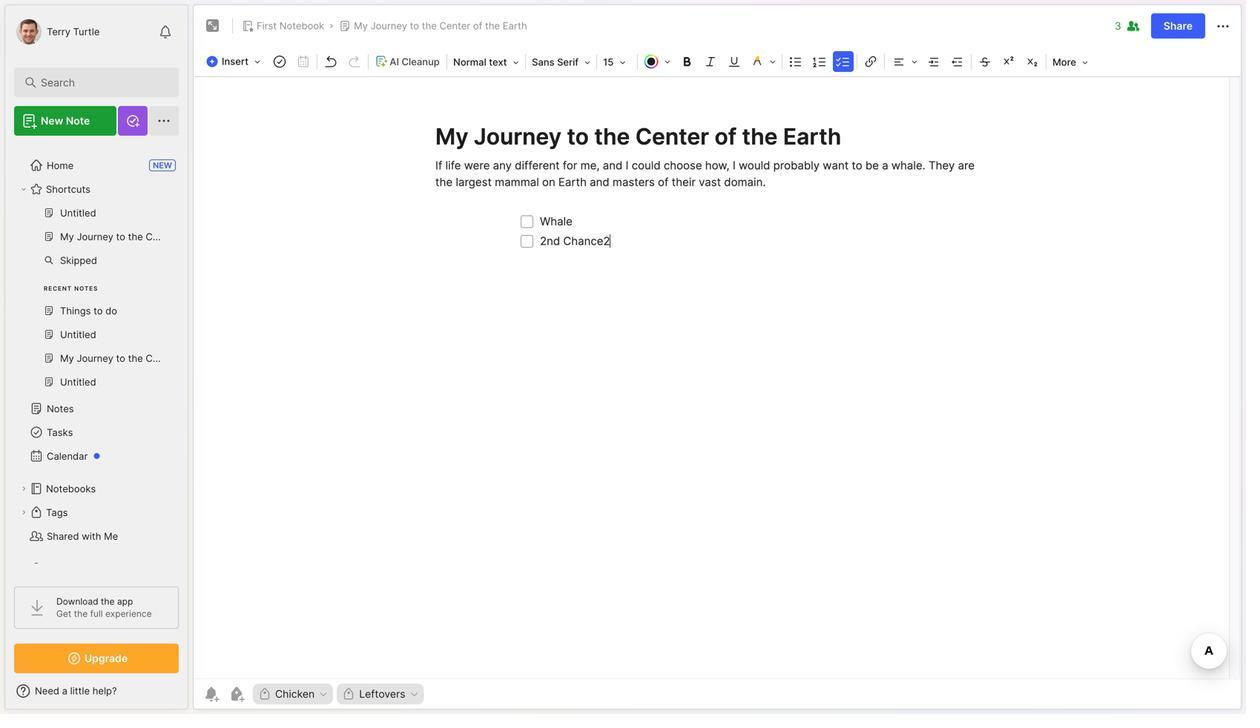 Task type: vqa. For each thing, say whether or not it's contained in the screenshot.
the Serif
yes



Task type: locate. For each thing, give the bounding box(es) containing it.
1 vertical spatial notes
[[47, 403, 74, 415]]

serif
[[557, 56, 579, 68]]

first
[[257, 20, 277, 32]]

0 horizontal spatial notes
[[47, 403, 74, 415]]

notebooks
[[46, 483, 96, 495]]

download
[[56, 597, 98, 607]]

notes link
[[14, 397, 170, 421]]

ai cleanup
[[390, 56, 440, 68]]

shared with me
[[47, 531, 118, 542]]

the up full
[[101, 597, 115, 607]]

insert
[[222, 56, 249, 67]]

more
[[1053, 56, 1077, 68]]

Leftovers Tag actions field
[[406, 689, 420, 700]]

main element
[[0, 0, 193, 715]]

with
[[82, 531, 101, 542]]

the
[[422, 20, 437, 32], [485, 20, 500, 32], [101, 597, 115, 607], [74, 609, 88, 620]]

0 vertical spatial notes
[[74, 285, 98, 292]]

earth
[[503, 20, 527, 32]]

notes right recent
[[74, 285, 98, 292]]

1 horizontal spatial notes
[[74, 285, 98, 292]]

ai cleanup button
[[370, 51, 445, 72]]

expand tags image
[[19, 508, 28, 517]]

chicken button
[[253, 684, 333, 705]]

tags
[[46, 507, 68, 518]]

app
[[117, 597, 133, 607]]

notes
[[74, 285, 98, 292], [47, 403, 74, 415]]

underline image
[[724, 51, 745, 72]]

new
[[41, 115, 63, 127]]

recent notes group
[[14, 201, 170, 403]]

tree
[[5, 145, 188, 590]]

shared
[[47, 531, 79, 542]]

the down download
[[74, 609, 88, 620]]

calendar button
[[14, 444, 170, 468]]

get
[[56, 609, 71, 620]]

Chicken Tag actions field
[[315, 689, 329, 700]]

need a little help?
[[35, 686, 117, 697]]

add a reminder image
[[203, 686, 220, 703]]

first notebook button
[[239, 16, 327, 36]]

notes up tasks
[[47, 403, 74, 415]]

notes inside group
[[74, 285, 98, 292]]

numbered list image
[[810, 51, 830, 72]]

More field
[[1049, 52, 1093, 73]]

notebook
[[280, 20, 324, 32]]

center
[[440, 20, 471, 32]]

shortcuts button
[[14, 177, 170, 201]]

ai
[[390, 56, 399, 68]]

None search field
[[41, 73, 159, 91]]

little
[[70, 686, 90, 697]]

share button
[[1151, 13, 1206, 39]]

the right to
[[422, 20, 437, 32]]

notebooks link
[[14, 477, 170, 501]]

tree containing home
[[5, 145, 188, 590]]

indent image
[[924, 51, 945, 72]]

none search field inside main element
[[41, 73, 159, 91]]

leftovers button
[[337, 684, 424, 705]]

sans
[[532, 56, 555, 68]]

my journey to the center of the earth button
[[336, 16, 530, 36]]

text
[[489, 56, 507, 68]]

task image
[[269, 51, 290, 72]]

bulleted list image
[[786, 51, 807, 72]]

note
[[66, 115, 90, 127]]

normal text
[[453, 56, 507, 68]]

italic image
[[701, 51, 721, 72]]

terry turtle
[[47, 26, 100, 37]]

home
[[47, 160, 74, 171]]



Task type: describe. For each thing, give the bounding box(es) containing it.
bold image
[[677, 51, 698, 72]]

tasks button
[[14, 421, 170, 444]]

note window element
[[193, 4, 1242, 714]]

upgrade button
[[14, 644, 179, 674]]

More actions field
[[1215, 17, 1232, 35]]

chicken
[[275, 688, 315, 701]]

cleanup
[[402, 56, 440, 68]]

Alignment field
[[887, 51, 922, 72]]

Font size field
[[599, 52, 636, 73]]

first notebook
[[257, 20, 324, 32]]

help?
[[93, 686, 117, 697]]

recent
[[44, 285, 72, 292]]

terry
[[47, 26, 71, 37]]

new note
[[41, 115, 90, 127]]

turtle
[[73, 26, 100, 37]]

the right of
[[485, 20, 500, 32]]

insert link image
[[861, 51, 882, 72]]

shared with me link
[[14, 525, 170, 548]]

Note Editor text field
[[194, 76, 1241, 679]]

click to collapse image
[[187, 687, 198, 705]]

more actions image
[[1215, 17, 1232, 35]]

download the app get the full experience
[[56, 597, 152, 620]]

calendar
[[47, 451, 88, 462]]

shortcuts
[[46, 183, 90, 195]]

Font family field
[[528, 52, 595, 73]]

of
[[473, 20, 483, 32]]

Font color field
[[640, 51, 675, 72]]

Search text field
[[41, 76, 159, 90]]

full
[[90, 609, 103, 620]]

need
[[35, 686, 59, 697]]

3 button
[[1115, 17, 1142, 35]]

add tag image
[[228, 686, 246, 703]]

subscript image
[[1023, 51, 1043, 72]]

tags button
[[14, 501, 170, 525]]

journey
[[371, 20, 407, 32]]

Highlight field
[[747, 51, 781, 72]]

Account field
[[14, 17, 100, 47]]

3
[[1115, 20, 1122, 32]]

Insert field
[[203, 51, 268, 72]]

Heading level field
[[449, 52, 524, 73]]

tree inside main element
[[5, 145, 188, 590]]

leftovers
[[359, 688, 406, 701]]

upgrade
[[84, 653, 128, 665]]

undo image
[[321, 51, 341, 72]]

tasks
[[47, 427, 73, 438]]

expand notebooks image
[[19, 485, 28, 493]]

superscript image
[[999, 51, 1020, 72]]

expand note image
[[204, 17, 222, 35]]

WHAT'S NEW field
[[5, 680, 188, 703]]

a
[[62, 686, 68, 697]]

recent notes
[[44, 285, 98, 292]]

to
[[410, 20, 419, 32]]

strikethrough image
[[975, 51, 996, 72]]

15
[[603, 56, 614, 68]]

checklist image
[[833, 51, 854, 72]]

my
[[354, 20, 368, 32]]

experience
[[105, 609, 152, 620]]

normal
[[453, 56, 487, 68]]

sans serif
[[532, 56, 579, 68]]

new
[[153, 161, 172, 170]]

share
[[1164, 20, 1193, 32]]

outdent image
[[948, 51, 968, 72]]

my journey to the center of the earth
[[354, 20, 527, 32]]

me
[[104, 531, 118, 542]]



